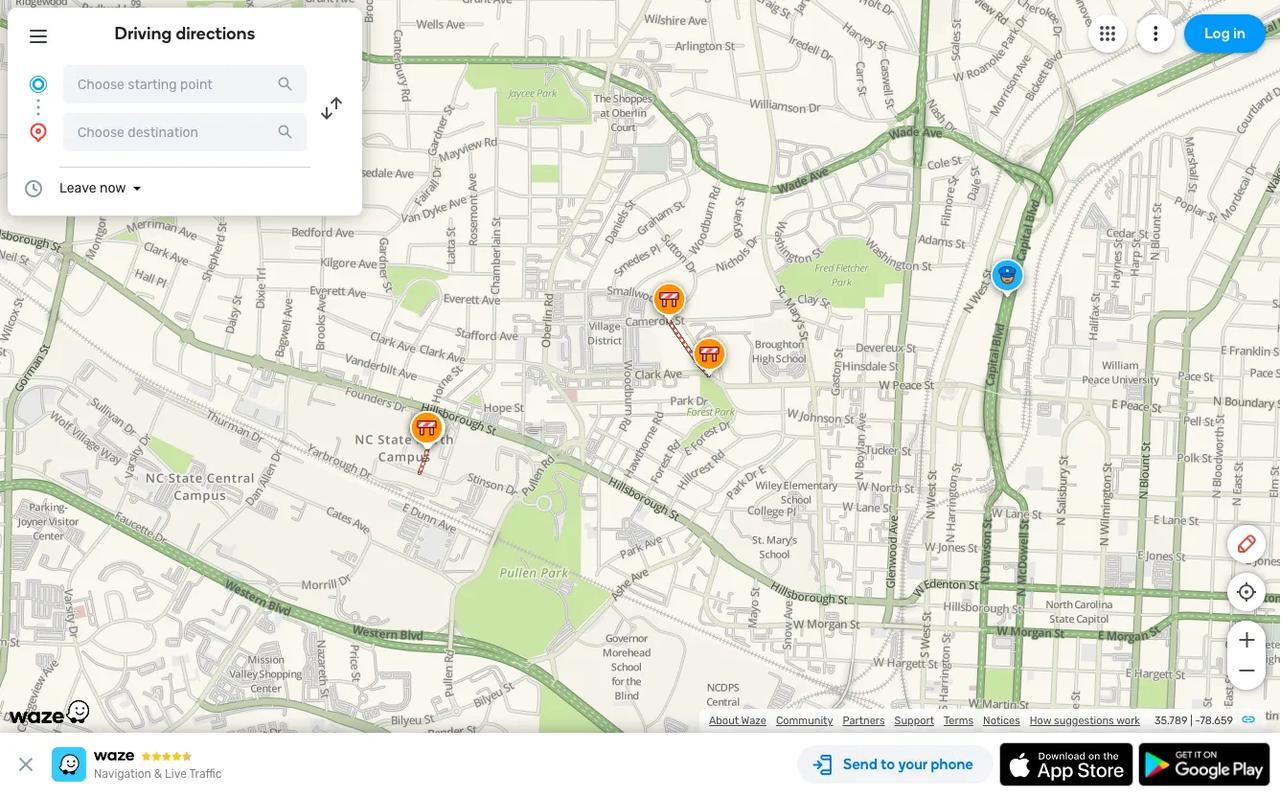 Task type: vqa. For each thing, say whether or not it's contained in the screenshot.
rightmost AM
no



Task type: describe. For each thing, give the bounding box(es) containing it.
terms link
[[944, 715, 974, 727]]

pencil image
[[1235, 533, 1258, 556]]

traffic
[[189, 768, 222, 781]]

78.659
[[1200, 715, 1234, 727]]

terms
[[944, 715, 974, 727]]

location image
[[27, 121, 50, 144]]

current location image
[[27, 73, 50, 96]]

community link
[[776, 715, 833, 727]]

about waze link
[[709, 715, 767, 727]]

driving
[[115, 23, 172, 44]]

now
[[100, 180, 126, 196]]

x image
[[14, 753, 37, 776]]

about waze community partners support terms notices how suggestions work
[[709, 715, 1141, 727]]

-
[[1196, 715, 1200, 727]]

partners link
[[843, 715, 885, 727]]

clock image
[[22, 177, 45, 200]]

35.789 | -78.659
[[1155, 715, 1234, 727]]

suggestions
[[1054, 715, 1114, 727]]

about
[[709, 715, 739, 727]]



Task type: locate. For each thing, give the bounding box(es) containing it.
zoom out image
[[1235, 659, 1259, 682]]

|
[[1191, 715, 1193, 727]]

leave now
[[59, 180, 126, 196]]

navigation & live traffic
[[94, 768, 222, 781]]

link image
[[1241, 712, 1257, 727]]

waze
[[741, 715, 767, 727]]

live
[[165, 768, 187, 781]]

leave
[[59, 180, 96, 196]]

how suggestions work link
[[1030, 715, 1141, 727]]

support link
[[895, 715, 934, 727]]

how
[[1030, 715, 1052, 727]]

notices
[[983, 715, 1021, 727]]

notices link
[[983, 715, 1021, 727]]

partners
[[843, 715, 885, 727]]

support
[[895, 715, 934, 727]]

driving directions
[[115, 23, 255, 44]]

zoom in image
[[1235, 629, 1259, 652]]

directions
[[176, 23, 255, 44]]

35.789
[[1155, 715, 1188, 727]]

community
[[776, 715, 833, 727]]

Choose destination text field
[[63, 113, 307, 151]]

navigation
[[94, 768, 151, 781]]

Choose starting point text field
[[63, 65, 307, 104]]

work
[[1117, 715, 1141, 727]]

&
[[154, 768, 162, 781]]



